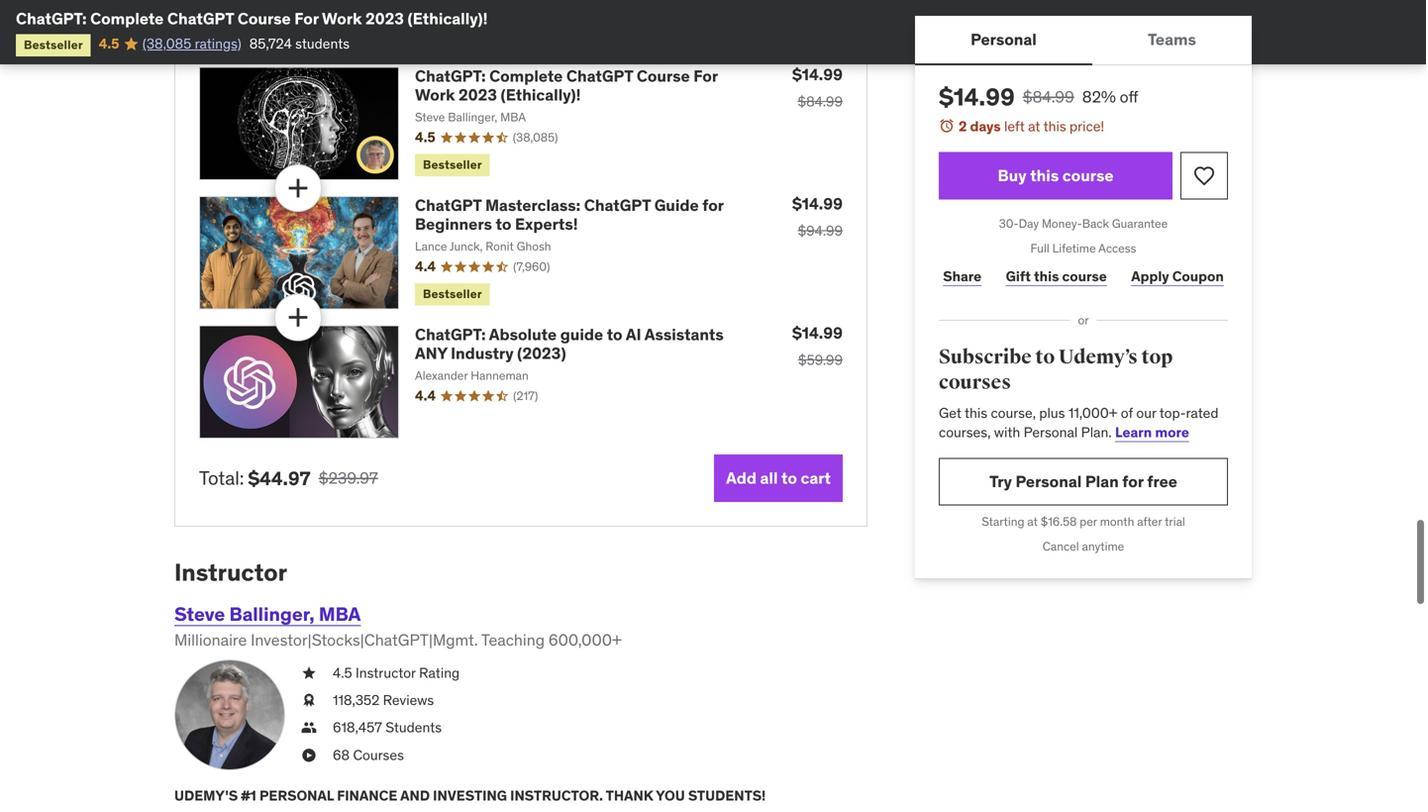 Task type: vqa. For each thing, say whether or not it's contained in the screenshot.
the bottom Instructor
yes



Task type: describe. For each thing, give the bounding box(es) containing it.
personal inside get this course, plus 11,000+ of our top-rated courses, with personal plan.
[[1024, 423, 1078, 441]]

or
[[1078, 313, 1089, 328]]

(2023)
[[517, 343, 566, 364]]

$14.99 for $14.99 $94.99
[[792, 194, 843, 214]]

hanneman
[[471, 368, 529, 383]]

2 vertical spatial 4.5
[[333, 664, 352, 682]]

ratings)
[[195, 35, 241, 52]]

reviews
[[383, 692, 434, 709]]

ballinger, inside chatgpt: complete chatgpt course for work 2023 (ethically)! steve ballinger, mba
[[448, 109, 498, 125]]

industry
[[451, 343, 514, 364]]

2023 for chatgpt: complete chatgpt course for work 2023 (ethically)! steve ballinger, mba
[[459, 85, 497, 105]]

access
[[1099, 241, 1137, 256]]

apply coupon button
[[1127, 257, 1228, 296]]

plus
[[1040, 404, 1065, 422]]

11,000+
[[1069, 404, 1118, 422]]

$14.99 for $14.99 $84.99
[[792, 64, 843, 85]]

top-
[[1160, 404, 1186, 422]]

chatgpt: for chatgpt: absolute guide to ai assistants any industry (2023) alexander hanneman
[[415, 324, 486, 345]]

bestseller for chatgpt
[[423, 286, 482, 302]]

teams
[[1148, 29, 1197, 49]]

work for chatgpt: complete chatgpt course for work 2023 (ethically)! steve ballinger, mba
[[415, 85, 455, 105]]

after
[[1137, 514, 1162, 529]]

chatgpt masterclass: chatgpt guide for beginners to experts! link
[[415, 195, 724, 235]]

steve ballinger, mba link
[[174, 602, 361, 626]]

618,457 students
[[333, 719, 442, 737]]

chatgpt: complete chatgpt course for work 2023 (ethically)! steve ballinger, mba
[[415, 66, 718, 125]]

bought
[[326, 22, 410, 51]]

learn
[[1115, 423, 1152, 441]]

steve ballinger, mba millionaire investor|stocks|chatgpt|mgmt. teaching 600,000+
[[174, 602, 622, 650]]

buy this course
[[998, 165, 1114, 186]]

this for buy
[[1030, 165, 1059, 186]]

#1
[[241, 787, 256, 805]]

$84.99 for $14.99 $84.99
[[798, 93, 843, 110]]

$59.99
[[798, 351, 843, 369]]

complete for chatgpt: complete chatgpt course for work 2023 (ethically)! steve ballinger, mba
[[489, 66, 563, 86]]

gift this course
[[1006, 267, 1107, 285]]

students
[[295, 35, 350, 52]]

chatgpt: complete chatgpt course for work 2023 (ethically)!
[[16, 8, 488, 29]]

chatgpt for chatgpt: complete chatgpt course for work 2023 (ethically)! steve ballinger, mba
[[567, 66, 633, 86]]

all
[[760, 468, 778, 488]]

get
[[939, 404, 962, 422]]

steve ballinger, mba image
[[174, 660, 285, 771]]

ghosh
[[517, 239, 551, 254]]

chatgpt for chatgpt masterclass: chatgpt guide for beginners to experts! lance junck, ronit ghosh
[[584, 195, 651, 215]]

days
[[970, 117, 1001, 135]]

85,724
[[249, 35, 292, 52]]

chatgpt: complete chatgpt course for work 2023 (ethically)! link
[[415, 66, 718, 105]]

$84.99 for $14.99 $84.99 82% off
[[1023, 87, 1075, 107]]

subscribe
[[939, 345, 1032, 369]]

$16.58
[[1041, 514, 1077, 529]]

7960 reviews element
[[513, 259, 550, 275]]

2 days left at this price!
[[959, 117, 1105, 135]]

mba inside steve ballinger, mba millionaire investor|stocks|chatgpt|mgmt. teaching 600,000+
[[319, 602, 361, 626]]

1 horizontal spatial instructor
[[356, 664, 416, 682]]

wishlist image
[[1193, 164, 1217, 188]]

beginners
[[415, 214, 492, 235]]

1 vertical spatial for
[[1123, 471, 1144, 492]]

buy
[[998, 165, 1027, 186]]

at inside starting at $16.58 per month after trial cancel anytime
[[1028, 514, 1038, 529]]

full
[[1031, 241, 1050, 256]]

get this course, plus 11,000+ of our top-rated courses, with personal plan.
[[939, 404, 1219, 441]]

frequently
[[199, 22, 321, 51]]

for for chatgpt: complete chatgpt course for work 2023 (ethically)! steve ballinger, mba
[[694, 66, 718, 86]]

82%
[[1083, 87, 1116, 107]]

to inside add all to cart button
[[782, 468, 797, 488]]

for inside chatgpt masterclass: chatgpt guide for beginners to experts! lance junck, ronit ghosh
[[703, 195, 724, 215]]

xsmall image for 4.5 instructor rating
[[301, 664, 317, 683]]

to inside chatgpt masterclass: chatgpt guide for beginners to experts! lance junck, ronit ghosh
[[496, 214, 512, 235]]

junck,
[[450, 239, 483, 254]]

experts!
[[515, 214, 578, 235]]

$14.99 for $14.99 $59.99
[[792, 323, 843, 343]]

absolute
[[489, 324, 557, 345]]

guide
[[560, 324, 603, 345]]

$14.99 $84.99 82% off
[[939, 82, 1139, 112]]

personal button
[[915, 16, 1093, 63]]

left
[[1004, 117, 1025, 135]]

4.4 for chatgpt: absolute guide to ai assistants any industry (2023)
[[415, 387, 436, 405]]

investing
[[433, 787, 507, 805]]

118,352
[[333, 692, 380, 709]]

cancel
[[1043, 539, 1079, 554]]

you
[[656, 787, 685, 805]]

mba inside chatgpt: complete chatgpt course for work 2023 (ethically)! steve ballinger, mba
[[500, 109, 526, 125]]

udemy's #1 personal finance and investing instructor. thank you students!
[[174, 787, 766, 805]]

rated
[[1186, 404, 1219, 422]]

trial
[[1165, 514, 1186, 529]]

plan.
[[1081, 423, 1112, 441]]

gift this course link
[[1002, 257, 1112, 296]]

assistants
[[645, 324, 724, 345]]

instructor.
[[510, 787, 603, 805]]

68 courses
[[333, 746, 404, 764]]

chatgpt for chatgpt: complete chatgpt course for work 2023 (ethically)!
[[167, 8, 234, 29]]



Task type: locate. For each thing, give the bounding box(es) containing it.
course for buy this course
[[1063, 165, 1114, 186]]

0 horizontal spatial (ethically)!
[[408, 8, 488, 29]]

day
[[1019, 216, 1039, 231]]

instructor up steve ballinger, mba link on the left of the page
[[174, 558, 287, 587]]

top
[[1142, 345, 1173, 369]]

chatgpt inside chatgpt: complete chatgpt course for work 2023 (ethically)! steve ballinger, mba
[[567, 66, 633, 86]]

masterclass:
[[485, 195, 581, 215]]

1 vertical spatial xsmall image
[[301, 746, 317, 765]]

to left udemy's
[[1036, 345, 1055, 369]]

this inside get this course, plus 11,000+ of our top-rated courses, with personal plan.
[[965, 404, 988, 422]]

$84.99 inside $14.99 $84.99
[[798, 93, 843, 110]]

4.5 for (38,085)
[[415, 128, 436, 146]]

0 horizontal spatial steve
[[174, 602, 225, 626]]

1 horizontal spatial for
[[1123, 471, 1144, 492]]

4.4 down lance
[[415, 258, 436, 276]]

chatgpt masterclass: chatgpt guide for beginners to experts! lance junck, ronit ghosh
[[415, 195, 724, 254]]

steve inside chatgpt: complete chatgpt course for work 2023 (ethically)! steve ballinger, mba
[[415, 109, 445, 125]]

try personal plan for free link
[[939, 458, 1228, 506]]

per
[[1080, 514, 1097, 529]]

for inside chatgpt: complete chatgpt course for work 2023 (ethically)! steve ballinger, mba
[[694, 66, 718, 86]]

courses,
[[939, 423, 991, 441]]

1 4.4 from the top
[[415, 258, 436, 276]]

complete up '(38,085'
[[90, 8, 164, 29]]

0 vertical spatial complete
[[90, 8, 164, 29]]

alexander
[[415, 368, 468, 383]]

0 vertical spatial ballinger,
[[448, 109, 498, 125]]

mba up 'investor|stocks|chatgpt|mgmt.'
[[319, 602, 361, 626]]

2 course from the top
[[1062, 267, 1107, 285]]

1 vertical spatial personal
[[1024, 423, 1078, 441]]

personal up $16.58
[[1016, 471, 1082, 492]]

work up students
[[322, 8, 362, 29]]

2023
[[366, 8, 404, 29], [459, 85, 497, 105]]

0 vertical spatial instructor
[[174, 558, 287, 587]]

instructor
[[174, 558, 287, 587], [356, 664, 416, 682]]

1 vertical spatial instructor
[[356, 664, 416, 682]]

0 vertical spatial 2023
[[366, 8, 404, 29]]

0 horizontal spatial ballinger,
[[229, 602, 315, 626]]

guarantee
[[1112, 216, 1168, 231]]

0 vertical spatial for
[[294, 8, 319, 29]]

this right gift
[[1034, 267, 1059, 285]]

udemy's
[[174, 787, 238, 805]]

4.4 for chatgpt masterclass: chatgpt guide for beginners to experts!
[[415, 258, 436, 276]]

2 vertical spatial bestseller
[[423, 286, 482, 302]]

xsmall image for 68 courses
[[301, 746, 317, 765]]

1 vertical spatial 4.4
[[415, 387, 436, 405]]

0 vertical spatial xsmall image
[[301, 664, 317, 683]]

investor|stocks|chatgpt|mgmt.
[[251, 630, 478, 650]]

xsmall image left 618,457
[[301, 718, 317, 738]]

complete up (38,085) at the left
[[489, 66, 563, 86]]

course up back
[[1063, 165, 1114, 186]]

$239.97
[[319, 468, 378, 488]]

to right all
[[782, 468, 797, 488]]

0 vertical spatial course
[[238, 8, 291, 29]]

$84.99 inside the $14.99 $84.99 82% off
[[1023, 87, 1075, 107]]

anytime
[[1082, 539, 1125, 554]]

(38,085
[[143, 35, 191, 52]]

teaching
[[481, 630, 545, 650]]

chatgpt: inside 'chatgpt: absolute guide to ai assistants any industry (2023) alexander hanneman'
[[415, 324, 486, 345]]

1 vertical spatial complete
[[489, 66, 563, 86]]

steve inside steve ballinger, mba millionaire investor|stocks|chatgpt|mgmt. teaching 600,000+
[[174, 602, 225, 626]]

0 horizontal spatial instructor
[[174, 558, 287, 587]]

1 vertical spatial course
[[1062, 267, 1107, 285]]

at
[[1028, 117, 1041, 135], [1028, 514, 1038, 529]]

1 horizontal spatial $84.99
[[1023, 87, 1075, 107]]

1 vertical spatial steve
[[174, 602, 225, 626]]

complete inside chatgpt: complete chatgpt course for work 2023 (ethically)! steve ballinger, mba
[[489, 66, 563, 86]]

this up courses,
[[965, 404, 988, 422]]

course down the lifetime
[[1062, 267, 1107, 285]]

1 horizontal spatial for
[[694, 66, 718, 86]]

0 horizontal spatial $84.99
[[798, 93, 843, 110]]

0 vertical spatial xsmall image
[[301, 691, 317, 710]]

complete
[[90, 8, 164, 29], [489, 66, 563, 86]]

apply coupon
[[1132, 267, 1224, 285]]

instructor up 118,352 reviews on the bottom left of the page
[[356, 664, 416, 682]]

217 reviews element
[[513, 388, 538, 405]]

0 vertical spatial mba
[[500, 109, 526, 125]]

38085 reviews element
[[513, 129, 558, 146]]

this left the price!
[[1044, 117, 1067, 135]]

course for chatgpt: complete chatgpt course for work 2023 (ethically)!
[[238, 8, 291, 29]]

cart
[[801, 468, 831, 488]]

1 horizontal spatial 2023
[[459, 85, 497, 105]]

ballinger, down together
[[448, 109, 498, 125]]

1 horizontal spatial (ethically)!
[[501, 85, 581, 105]]

2 horizontal spatial 4.5
[[415, 128, 436, 146]]

chatgpt:
[[16, 8, 87, 29], [415, 66, 486, 86], [415, 324, 486, 345]]

millionaire
[[174, 630, 247, 650]]

1 horizontal spatial work
[[415, 85, 455, 105]]

to left 'ai'
[[607, 324, 623, 345]]

2023 left together
[[366, 8, 404, 29]]

(ethically)! for chatgpt: complete chatgpt course for work 2023 (ethically)! steve ballinger, mba
[[501, 85, 581, 105]]

chatgpt: for chatgpt: complete chatgpt course for work 2023 (ethically)!
[[16, 8, 87, 29]]

(ethically)!
[[408, 8, 488, 29], [501, 85, 581, 105]]

finance
[[337, 787, 398, 805]]

work inside chatgpt: complete chatgpt course for work 2023 (ethically)! steve ballinger, mba
[[415, 85, 455, 105]]

1 vertical spatial xsmall image
[[301, 718, 317, 738]]

$14.99 $94.99
[[792, 194, 843, 240]]

course inside chatgpt: complete chatgpt course for work 2023 (ethically)! steve ballinger, mba
[[637, 66, 690, 86]]

1 horizontal spatial complete
[[489, 66, 563, 86]]

0 horizontal spatial work
[[322, 8, 362, 29]]

0 horizontal spatial complete
[[90, 8, 164, 29]]

add
[[726, 468, 757, 488]]

1 horizontal spatial course
[[637, 66, 690, 86]]

xsmall image for 618,457 students
[[301, 718, 317, 738]]

with
[[994, 423, 1021, 441]]

1 vertical spatial bestseller
[[423, 157, 482, 172]]

steve up millionaire
[[174, 602, 225, 626]]

guide
[[655, 195, 699, 215]]

30-day money-back guarantee full lifetime access
[[999, 216, 1168, 256]]

2 4.4 from the top
[[415, 387, 436, 405]]

try personal plan for free
[[990, 471, 1178, 492]]

any
[[415, 343, 447, 364]]

0 vertical spatial for
[[703, 195, 724, 215]]

0 horizontal spatial 4.5
[[99, 35, 119, 52]]

4.5 instructor rating
[[333, 664, 460, 682]]

try
[[990, 471, 1012, 492]]

thank
[[606, 787, 653, 805]]

600,000+
[[549, 630, 622, 650]]

students
[[386, 719, 442, 737]]

chatgpt: absolute guide to ai assistants any industry (2023) alexander hanneman
[[415, 324, 724, 383]]

1 vertical spatial course
[[637, 66, 690, 86]]

4.5 up the 118,352
[[333, 664, 352, 682]]

30-
[[999, 216, 1019, 231]]

complete for chatgpt: complete chatgpt course for work 2023 (ethically)!
[[90, 8, 164, 29]]

0 vertical spatial (ethically)!
[[408, 8, 488, 29]]

0 vertical spatial course
[[1063, 165, 1114, 186]]

to inside 'chatgpt: absolute guide to ai assistants any industry (2023) alexander hanneman'
[[607, 324, 623, 345]]

personal down plus
[[1024, 423, 1078, 441]]

1 course from the top
[[1063, 165, 1114, 186]]

work for chatgpt: complete chatgpt course for work 2023 (ethically)!
[[322, 8, 362, 29]]

xsmall image
[[301, 691, 317, 710], [301, 746, 317, 765]]

2023 down together
[[459, 85, 497, 105]]

bestseller for chatgpt:
[[423, 157, 482, 172]]

course,
[[991, 404, 1036, 422]]

0 vertical spatial personal
[[971, 29, 1037, 49]]

1 vertical spatial 2023
[[459, 85, 497, 105]]

1 xsmall image from the top
[[301, 664, 317, 683]]

coupon
[[1173, 267, 1224, 285]]

0 vertical spatial steve
[[415, 109, 445, 125]]

(38,085 ratings)
[[143, 35, 241, 52]]

1 xsmall image from the top
[[301, 691, 317, 710]]

for
[[294, 8, 319, 29], [694, 66, 718, 86]]

ballinger, inside steve ballinger, mba millionaire investor|stocks|chatgpt|mgmt. teaching 600,000+
[[229, 602, 315, 626]]

steve down together
[[415, 109, 445, 125]]

2 vertical spatial chatgpt:
[[415, 324, 486, 345]]

for
[[703, 195, 724, 215], [1123, 471, 1144, 492]]

0 horizontal spatial for
[[703, 195, 724, 215]]

teams button
[[1093, 16, 1252, 63]]

4.5
[[99, 35, 119, 52], [415, 128, 436, 146], [333, 664, 352, 682]]

(ethically)! inside chatgpt: complete chatgpt course for work 2023 (ethically)! steve ballinger, mba
[[501, 85, 581, 105]]

2 xsmall image from the top
[[301, 746, 317, 765]]

1 vertical spatial for
[[694, 66, 718, 86]]

0 horizontal spatial 2023
[[366, 8, 404, 29]]

xsmall image left 68
[[301, 746, 317, 765]]

2023 for chatgpt: complete chatgpt course for work 2023 (ethically)!
[[366, 8, 404, 29]]

courses
[[353, 746, 404, 764]]

personal up the $14.99 $84.99 82% off
[[971, 29, 1037, 49]]

mba up (38,085) at the left
[[500, 109, 526, 125]]

2 xsmall image from the top
[[301, 718, 317, 738]]

this for get
[[965, 404, 988, 422]]

2 vertical spatial personal
[[1016, 471, 1082, 492]]

course inside button
[[1063, 165, 1114, 186]]

this
[[1044, 117, 1067, 135], [1030, 165, 1059, 186], [1034, 267, 1059, 285], [965, 404, 988, 422]]

0 horizontal spatial for
[[294, 8, 319, 29]]

total:
[[199, 466, 244, 490]]

$94.99
[[798, 222, 843, 240]]

more
[[1155, 423, 1190, 441]]

xsmall image down 'investor|stocks|chatgpt|mgmt.'
[[301, 664, 317, 683]]

2023 inside chatgpt: complete chatgpt course for work 2023 (ethically)! steve ballinger, mba
[[459, 85, 497, 105]]

0 horizontal spatial course
[[238, 8, 291, 29]]

learn more link
[[1115, 423, 1190, 441]]

1 horizontal spatial mba
[[500, 109, 526, 125]]

share button
[[939, 257, 986, 296]]

4.5 up beginners
[[415, 128, 436, 146]]

1 vertical spatial at
[[1028, 514, 1038, 529]]

alarm image
[[939, 118, 955, 134]]

courses
[[939, 371, 1011, 395]]

$14.99 for $14.99 $84.99 82% off
[[939, 82, 1015, 112]]

price!
[[1070, 117, 1105, 135]]

ballinger, up millionaire
[[229, 602, 315, 626]]

course
[[1063, 165, 1114, 186], [1062, 267, 1107, 285]]

and
[[400, 787, 430, 805]]

of
[[1121, 404, 1133, 422]]

4.4 down alexander
[[415, 387, 436, 405]]

2
[[959, 117, 967, 135]]

buy this course button
[[939, 152, 1173, 200]]

xsmall image left the 118,352
[[301, 691, 317, 710]]

1 vertical spatial (ethically)!
[[501, 85, 581, 105]]

chatgpt: absolute guide to ai assistants any industry (2023) link
[[415, 324, 724, 364]]

(38,085)
[[513, 130, 558, 145]]

work down together
[[415, 85, 455, 105]]

0 vertical spatial work
[[322, 8, 362, 29]]

frequently bought together
[[199, 22, 516, 51]]

1 horizontal spatial steve
[[415, 109, 445, 125]]

tab list
[[915, 16, 1252, 65]]

ai
[[626, 324, 641, 345]]

personal
[[260, 787, 334, 805]]

to inside subscribe to udemy's top courses
[[1036, 345, 1055, 369]]

this inside button
[[1030, 165, 1059, 186]]

$14.99
[[792, 64, 843, 85], [939, 82, 1015, 112], [792, 194, 843, 214], [792, 323, 843, 343]]

steve
[[415, 109, 445, 125], [174, 602, 225, 626]]

to
[[496, 214, 512, 235], [607, 324, 623, 345], [1036, 345, 1055, 369], [782, 468, 797, 488]]

xsmall image
[[301, 664, 317, 683], [301, 718, 317, 738]]

4.5 left '(38,085'
[[99, 35, 119, 52]]

for right guide
[[703, 195, 724, 215]]

course for gift this course
[[1062, 267, 1107, 285]]

1 vertical spatial mba
[[319, 602, 361, 626]]

for for chatgpt: complete chatgpt course for work 2023 (ethically)!
[[294, 8, 319, 29]]

free
[[1147, 471, 1178, 492]]

at left $16.58
[[1028, 514, 1038, 529]]

1 vertical spatial chatgpt:
[[415, 66, 486, 86]]

rating
[[419, 664, 460, 682]]

1 vertical spatial 4.5
[[415, 128, 436, 146]]

0 vertical spatial 4.4
[[415, 258, 436, 276]]

0 vertical spatial bestseller
[[24, 37, 83, 52]]

ballinger,
[[448, 109, 498, 125], [229, 602, 315, 626]]

xsmall image for 118,352 reviews
[[301, 691, 317, 710]]

4.5 for (38,085 ratings)
[[99, 35, 119, 52]]

off
[[1120, 87, 1139, 107]]

this right buy
[[1030, 165, 1059, 186]]

0 vertical spatial chatgpt:
[[16, 8, 87, 29]]

chatgpt: for chatgpt: complete chatgpt course for work 2023 (ethically)! steve ballinger, mba
[[415, 66, 486, 86]]

tab list containing personal
[[915, 16, 1252, 65]]

back
[[1083, 216, 1109, 231]]

0 vertical spatial at
[[1028, 117, 1041, 135]]

students!
[[688, 787, 766, 805]]

1 vertical spatial ballinger,
[[229, 602, 315, 626]]

this for gift
[[1034, 267, 1059, 285]]

(ethically)! for chatgpt: complete chatgpt course for work 2023 (ethically)!
[[408, 8, 488, 29]]

chatgpt: inside chatgpt: complete chatgpt course for work 2023 (ethically)! steve ballinger, mba
[[415, 66, 486, 86]]

1 horizontal spatial ballinger,
[[448, 109, 498, 125]]

1 horizontal spatial 4.5
[[333, 664, 352, 682]]

0 horizontal spatial mba
[[319, 602, 361, 626]]

at right "left"
[[1028, 117, 1041, 135]]

1 vertical spatial work
[[415, 85, 455, 105]]

course for chatgpt: complete chatgpt course for work 2023 (ethically)! steve ballinger, mba
[[637, 66, 690, 86]]

for left free
[[1123, 471, 1144, 492]]

to up the ronit in the left top of the page
[[496, 214, 512, 235]]

0 vertical spatial 4.5
[[99, 35, 119, 52]]

personal inside button
[[971, 29, 1037, 49]]



